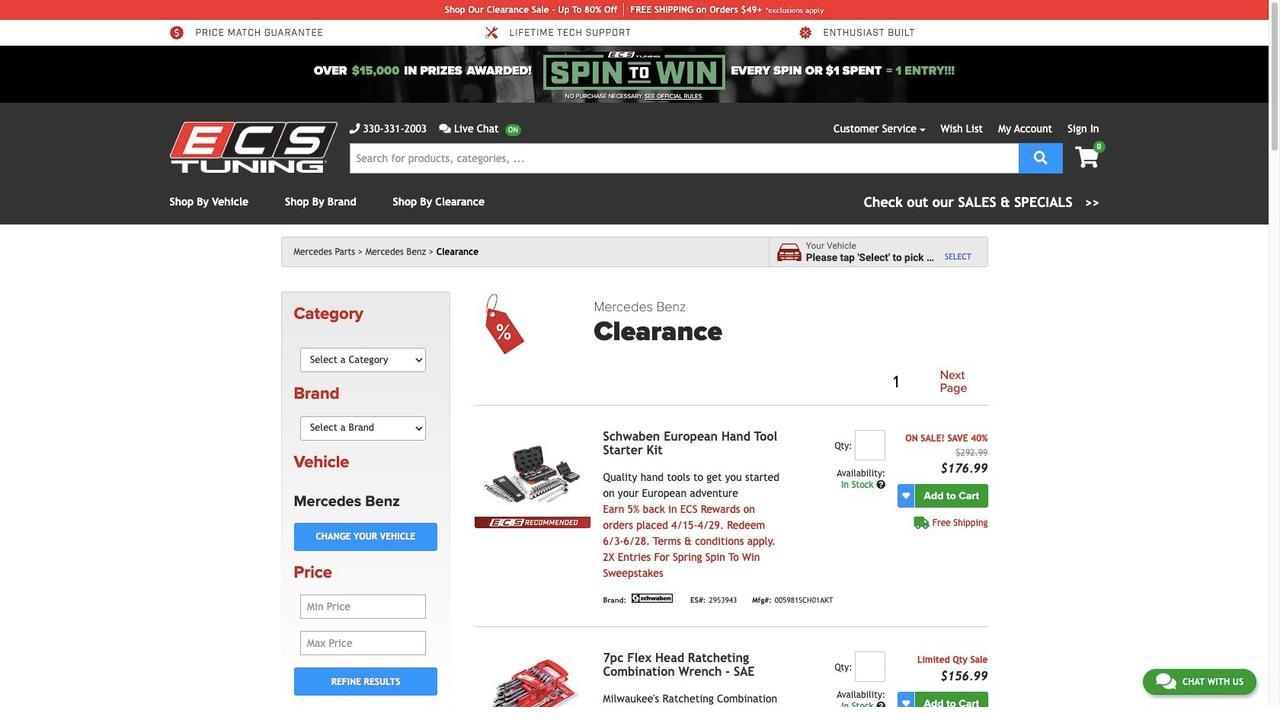 Task type: describe. For each thing, give the bounding box(es) containing it.
ecs tuning recommends this product. image
[[475, 517, 591, 529]]

Max Price number field
[[300, 632, 426, 656]]

ecs tuning 'spin to win' contest logo image
[[544, 52, 725, 90]]

paginated product list navigation navigation
[[594, 366, 988, 399]]

schwaben - corporate logo image
[[630, 594, 675, 603]]

comments image
[[1156, 673, 1177, 691]]

shopping cart image
[[1075, 147, 1099, 168]]

es#4481243 - 48-22-9429 - 7pc flex head ratcheting combination wrench - sae - milwaukee's ratcheting combination wrenches feature 2.5 of arc swing, allowing our users to work quickly and efficiently in tight spaces. - milwaukee - audi bmw volkswagen mercedes benz mini porsche image
[[475, 652, 591, 708]]



Task type: vqa. For each thing, say whether or not it's contained in the screenshot.
Min Price number field
yes



Task type: locate. For each thing, give the bounding box(es) containing it.
None number field
[[855, 430, 886, 461], [855, 652, 886, 683], [855, 430, 886, 461], [855, 652, 886, 683]]

add to wish list image
[[902, 701, 910, 708]]

comments image
[[439, 123, 451, 134]]

0 vertical spatial question circle image
[[877, 481, 886, 490]]

Search text field
[[349, 143, 1019, 174]]

question circle image
[[877, 481, 886, 490], [877, 703, 886, 708]]

phone image
[[349, 123, 360, 134]]

1 vertical spatial question circle image
[[877, 703, 886, 708]]

2 question circle image from the top
[[877, 703, 886, 708]]

Min Price number field
[[300, 595, 426, 620]]

add to wish list image
[[902, 493, 910, 500]]

search image
[[1034, 151, 1048, 164]]

es#2953943 - 005981sch01akt - schwaben european hand tool starter kit - quality hand tools to get you started on your european adventure - schwaben - audi bmw volkswagen mercedes benz mini porsche image
[[475, 430, 591, 517]]

ecs tuning image
[[170, 122, 337, 173]]

1 question circle image from the top
[[877, 481, 886, 490]]



